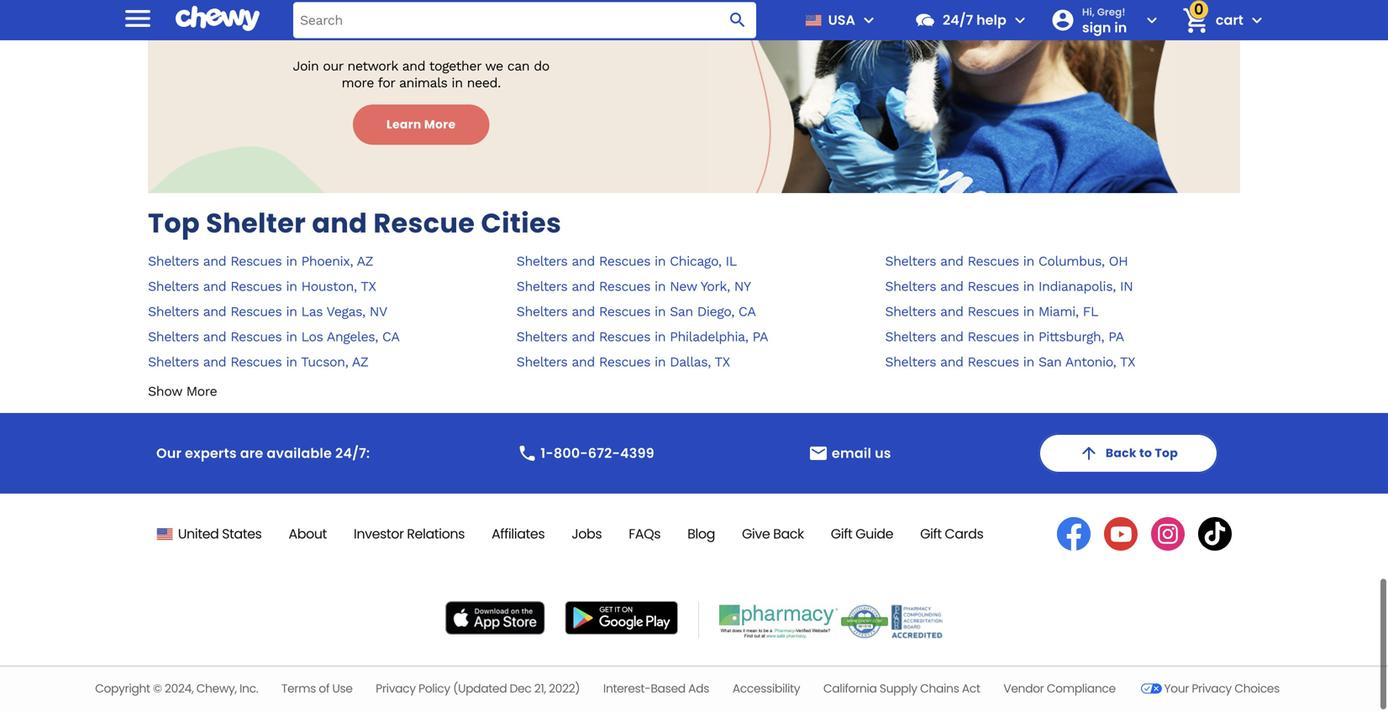 Task type: vqa. For each thing, say whether or not it's contained in the screenshot.
ITEMS image
yes



Task type: describe. For each thing, give the bounding box(es) containing it.
blog
[[688, 525, 715, 544]]

1-800-672-4399
[[541, 445, 655, 464]]

download android app image
[[565, 602, 678, 636]]

fl
[[1083, 304, 1099, 320]]

ny
[[734, 279, 751, 295]]

miami,
[[1039, 304, 1079, 320]]

california
[[824, 682, 877, 698]]

tx for shelters and rescues in dallas,           tx
[[715, 355, 730, 371]]

top shelter and rescue cities
[[148, 205, 562, 242]]

and for shelters and rescues in houston,           tx
[[203, 279, 226, 295]]

shelters and rescues in houston,           tx link
[[148, 279, 376, 295]]

our
[[156, 445, 182, 464]]

investor
[[354, 525, 404, 544]]

and for shelters and rescues in dallas,           tx
[[572, 355, 595, 371]]

guide
[[856, 525, 894, 544]]

san for antonio,
[[1039, 355, 1062, 371]]

about link
[[289, 525, 327, 544]]

california supply chains act link
[[824, 682, 981, 698]]

angeles,
[[327, 329, 378, 345]]

vegas,
[[327, 304, 365, 320]]

hi, greg! sign in
[[1083, 5, 1127, 37]]

rescues for shelters and rescues in miami,           fl
[[968, 304, 1019, 320]]

terms of use link
[[281, 682, 353, 698]]

in for shelters and rescues in tucson,           az
[[286, 355, 297, 371]]

we
[[485, 58, 503, 74]]

4399
[[620, 445, 655, 464]]

shelters and rescues in new york,           ny link
[[517, 279, 751, 295]]

in for shelters and rescues in los angeles,           ca
[[286, 329, 297, 345]]

rescues for shelters and rescues in chicago,           il
[[599, 254, 651, 270]]

shelters for shelters and rescues in dallas,           tx
[[517, 355, 568, 371]]

do
[[534, 58, 550, 74]]

Search text field
[[293, 2, 756, 38]]

investor relations
[[354, 525, 465, 544]]

rescues for shelters and rescues in phoenix,           az
[[230, 254, 282, 270]]

more for show more
[[186, 384, 217, 400]]

more
[[342, 75, 374, 91]]

shelters for shelters and rescues in columbus,           oh
[[885, 254, 936, 270]]

cart menu image
[[1247, 10, 1268, 30]]

and for shelters and rescues in san antonio,           tx
[[941, 355, 964, 371]]

and inside join our network and together we can do more for animals in need.
[[402, 58, 425, 74]]

rescues for shelters and rescues in san diego,           ca
[[599, 304, 651, 320]]

network
[[347, 58, 398, 74]]

youtube image
[[1105, 518, 1138, 552]]

rescues for shelters and rescues in dallas,           tx
[[599, 355, 651, 371]]

in
[[1120, 279, 1133, 295]]

shelters and rescues in san diego,           ca link
[[517, 304, 756, 320]]

gift for gift guide
[[831, 525, 853, 544]]

and for shelters and rescues in las vegas,           nv
[[203, 304, 226, 320]]

philadelphia,
[[670, 329, 749, 345]]

privacy choices image
[[1139, 677, 1165, 703]]

gift cards link
[[920, 525, 984, 544]]

shelters and rescues in dallas,           tx link
[[517, 355, 730, 371]]

rescues for shelters and rescues in las vegas,           nv
[[230, 304, 282, 320]]

2022)
[[549, 682, 580, 698]]

need.
[[467, 75, 501, 91]]

our
[[323, 58, 343, 74]]

gift guide link
[[831, 525, 894, 544]]

and for shelters and rescues in philadelphia,           pa
[[572, 329, 595, 345]]

compounding pharmacy approved image
[[892, 606, 943, 640]]

cards
[[945, 525, 984, 544]]

jobs
[[572, 525, 602, 544]]

Product search field
[[293, 2, 756, 38]]

shelters and rescues in dallas,           tx
[[517, 355, 730, 371]]

jobs link
[[572, 525, 602, 544]]

in for shelters and rescues in indianapolis,           in
[[1024, 279, 1035, 295]]

chewy support image
[[915, 9, 936, 31]]

in for shelters and rescues in chicago,           il
[[655, 254, 666, 270]]

shelters for shelters and rescues in phoenix,           az
[[148, 254, 199, 270]]

rescues for shelters and rescues in indianapolis,           in
[[968, 279, 1019, 295]]

use
[[332, 682, 353, 698]]

united states
[[178, 525, 262, 544]]

shelters and rescues in tucson,           az link
[[148, 355, 368, 371]]

shelters and rescues in columbus,           oh
[[885, 254, 1128, 270]]

privacy inside your privacy choices link
[[1192, 682, 1232, 698]]

items image
[[1181, 6, 1211, 35]]

shelters and rescues in indianapolis,           in link
[[885, 279, 1133, 295]]

shelters for shelters and rescues in houston,           tx
[[148, 279, 199, 295]]

in for shelters and rescues in miami,           fl
[[1024, 304, 1035, 320]]

sign
[[1083, 18, 1112, 37]]

join our network and together we can do more for animals in need.
[[293, 58, 550, 91]]

san for diego,
[[670, 304, 693, 320]]

rescues for shelters and rescues in pittsburgh,           pa
[[968, 329, 1019, 345]]

email us
[[832, 445, 892, 464]]

shelters and rescues in tucson,           az
[[148, 355, 368, 371]]

and for shelters and rescues in pittsburgh,           pa
[[941, 329, 964, 345]]

california supply chains act
[[824, 682, 981, 698]]

legitscript approved image
[[841, 606, 888, 640]]

help menu image
[[1010, 10, 1030, 30]]

©
[[153, 682, 162, 698]]

pa for shelters and rescues in pittsburgh,           pa
[[1109, 329, 1124, 345]]

shelters for shelters and rescues in indianapolis,           in
[[885, 279, 936, 295]]

chewy home image
[[176, 0, 260, 37]]

oh
[[1109, 254, 1128, 270]]

are
[[240, 445, 263, 464]]

learn more
[[387, 117, 456, 133]]

shelters and rescues in houston,           tx
[[148, 279, 376, 295]]

shelters for shelters and rescues in new york,           ny
[[517, 279, 568, 295]]

columbus,
[[1039, 254, 1105, 270]]

in for shelters and rescues in pittsburgh,           pa
[[1024, 329, 1035, 345]]

back inside button
[[1106, 446, 1137, 462]]

united states button
[[156, 525, 262, 544]]

shelter
[[206, 205, 306, 242]]

shelters for shelters and rescues in san antonio,           tx
[[885, 355, 936, 371]]

los
[[301, 329, 323, 345]]

gift guide
[[831, 525, 894, 544]]

1 privacy from the left
[[376, 682, 416, 698]]

york,
[[701, 279, 730, 295]]

learn
[[387, 117, 422, 133]]

shelters and rescues in los angeles,           ca
[[148, 329, 400, 345]]

to
[[1140, 446, 1153, 462]]

shelters and rescues in phoenix,           az link
[[148, 254, 373, 270]]

investor relations link
[[354, 525, 465, 544]]

usa button
[[798, 0, 879, 40]]

animals
[[399, 75, 448, 91]]

privacy policy (updated dec 21, 2022)
[[376, 682, 580, 698]]

0 horizontal spatial top
[[148, 205, 200, 242]]

submit search image
[[728, 10, 748, 30]]

your privacy choices
[[1165, 682, 1280, 698]]

az for shelters and rescues in tucson,           az
[[352, 355, 368, 371]]

672-
[[588, 445, 620, 464]]

,
[[192, 682, 194, 698]]

states
[[222, 525, 262, 544]]

of
[[319, 682, 330, 698]]

dec
[[510, 682, 532, 698]]

2024
[[165, 682, 192, 698]]

more for learn more
[[424, 117, 456, 133]]

shelters for shelters and rescues in chicago,           il
[[517, 254, 568, 270]]

in for shelters and rescues in columbus,           oh
[[1024, 254, 1035, 270]]

accessibility link
[[733, 682, 800, 698]]

pittsburgh,
[[1039, 329, 1105, 345]]

faqs
[[629, 525, 661, 544]]

in for shelters and rescues in san diego,           ca
[[655, 304, 666, 320]]

shelters for shelters and rescues in san diego,           ca
[[517, 304, 568, 320]]

instagram image
[[1152, 518, 1185, 552]]

rescues for shelters and rescues in columbus,           oh
[[968, 254, 1019, 270]]

shelters for shelters and rescues in philadelphia,           pa
[[517, 329, 568, 345]]

show more
[[148, 384, 217, 400]]

tx for shelters and rescues in houston,           tx
[[361, 279, 376, 295]]

policy
[[419, 682, 450, 698]]

based
[[651, 682, 686, 698]]

help
[[977, 11, 1007, 29]]



Task type: locate. For each thing, give the bounding box(es) containing it.
tucson,
[[301, 355, 348, 371]]

1 vertical spatial san
[[1039, 355, 1062, 371]]

can
[[507, 58, 530, 74]]

2 privacy from the left
[[1192, 682, 1232, 698]]

in left los
[[286, 329, 297, 345]]

0 horizontal spatial privacy
[[376, 682, 416, 698]]

give back link
[[742, 525, 804, 544]]

our experts are available 24/7:
[[156, 445, 370, 464]]

san
[[670, 304, 693, 320], [1039, 355, 1062, 371]]

act
[[962, 682, 981, 698]]

1 horizontal spatial gift
[[920, 525, 942, 544]]

and for shelters and rescues in columbus,           oh
[[941, 254, 964, 270]]

san down pittsburgh,
[[1039, 355, 1062, 371]]

terms
[[281, 682, 316, 698]]

privacy right the 'your'
[[1192, 682, 1232, 698]]

0 vertical spatial back
[[1106, 446, 1137, 462]]

gift left cards
[[920, 525, 942, 544]]

0 horizontal spatial pa
[[753, 329, 768, 345]]

rescues
[[230, 254, 282, 270], [599, 254, 651, 270], [968, 254, 1019, 270], [230, 279, 282, 295], [599, 279, 651, 295], [968, 279, 1019, 295], [230, 304, 282, 320], [599, 304, 651, 320], [968, 304, 1019, 320], [230, 329, 282, 345], [599, 329, 651, 345], [968, 329, 1019, 345], [230, 355, 282, 371], [599, 355, 651, 371], [968, 355, 1019, 371]]

ca
[[739, 304, 756, 320], [382, 329, 400, 345]]

and up show more
[[203, 355, 226, 371]]

21,
[[534, 682, 546, 698]]

and down shelters and rescues in houston,           tx link
[[203, 304, 226, 320]]

download ios app image
[[446, 602, 545, 636]]

and
[[402, 58, 425, 74], [312, 205, 368, 242], [203, 254, 226, 270], [572, 254, 595, 270], [941, 254, 964, 270], [203, 279, 226, 295], [572, 279, 595, 295], [941, 279, 964, 295], [203, 304, 226, 320], [572, 304, 595, 320], [941, 304, 964, 320], [203, 329, 226, 345], [572, 329, 595, 345], [941, 329, 964, 345], [203, 355, 226, 371], [572, 355, 595, 371], [941, 355, 964, 371]]

and down the shelters and rescues in philadelphia,           pa
[[572, 355, 595, 371]]

tx down the philadelphia,
[[715, 355, 730, 371]]

go to achc pharmacy accreditation image
[[720, 606, 838, 640]]

copyright
[[95, 682, 150, 698]]

pa right the philadelphia,
[[753, 329, 768, 345]]

gift left guide
[[831, 525, 853, 544]]

and up shelters and rescues in miami,           fl
[[941, 279, 964, 295]]

antonio,
[[1066, 355, 1117, 371]]

top inside button
[[1155, 446, 1178, 462]]

shelters and rescues in san antonio,           tx link
[[885, 355, 1136, 371]]

rescues for shelters and rescues in tucson,           az
[[230, 355, 282, 371]]

in down together
[[452, 75, 463, 91]]

and for shelters and rescues in san diego,           ca
[[572, 304, 595, 320]]

your
[[1165, 682, 1189, 698]]

affiliates link
[[492, 525, 545, 544]]

tx up nv
[[361, 279, 376, 295]]

az for shelters and rescues in phoenix,           az
[[357, 254, 373, 270]]

and down shelters and rescues in new york,           ny
[[572, 304, 595, 320]]

in for shelters and rescues in phoenix,           az
[[286, 254, 297, 270]]

menu image
[[859, 10, 879, 30]]

in left "las"
[[286, 304, 297, 320]]

vendor compliance link
[[1004, 682, 1116, 698]]

1 vertical spatial more
[[186, 384, 217, 400]]

and up shelters and rescues in houston,           tx link
[[203, 254, 226, 270]]

in down shelters and rescues in san diego,           ca link
[[655, 329, 666, 345]]

diego,
[[697, 304, 735, 320]]

back
[[1106, 446, 1137, 462], [773, 525, 804, 544]]

chewy,
[[196, 682, 237, 698]]

in for shelters and rescues in houston,           tx
[[286, 279, 297, 295]]

in left 'miami,'
[[1024, 304, 1035, 320]]

rescues up shelters and rescues in pittsburgh,           pa link
[[968, 304, 1019, 320]]

0 horizontal spatial ca
[[382, 329, 400, 345]]

for
[[378, 75, 395, 91]]

rescue
[[373, 205, 475, 242]]

and up shelters and rescues in pittsburgh,           pa
[[941, 304, 964, 320]]

email
[[832, 445, 872, 464]]

1 gift from the left
[[831, 525, 853, 544]]

shelters and rescues in pittsburgh,           pa link
[[885, 329, 1124, 345]]

and for shelters and rescues in chicago,           il
[[572, 254, 595, 270]]

shelters and rescues in las vegas,           nv
[[148, 304, 387, 320]]

1 horizontal spatial tx
[[715, 355, 730, 371]]

shelters for shelters and rescues in los angeles,           ca
[[148, 329, 199, 345]]

more right show
[[186, 384, 217, 400]]

and up phoenix,
[[312, 205, 368, 242]]

gift cards
[[920, 525, 984, 544]]

rescues up shelters and rescues in tucson,           az
[[230, 329, 282, 345]]

learn more link
[[353, 105, 490, 145]]

1 vertical spatial top
[[1155, 446, 1178, 462]]

us
[[875, 445, 892, 464]]

gift for gift cards
[[920, 525, 942, 544]]

rescues for shelters and rescues in new york,           ny
[[599, 279, 651, 295]]

shelters and rescues in phoenix,           az
[[148, 254, 373, 270]]

in down shelters and rescues in columbus,           oh
[[1024, 279, 1035, 295]]

shelters and rescues in las vegas,           nv link
[[148, 304, 387, 320]]

az right phoenix,
[[357, 254, 373, 270]]

rescues for shelters and rescues in los angeles,           ca
[[230, 329, 282, 345]]

0 vertical spatial more
[[424, 117, 456, 133]]

rescues down shelters and rescues in chicago,           il link
[[599, 279, 651, 295]]

1 horizontal spatial ca
[[739, 304, 756, 320]]

and for shelters and rescues in phoenix,           az
[[203, 254, 226, 270]]

0 horizontal spatial back
[[773, 525, 804, 544]]

shelters and rescues in philadelphia,           pa link
[[517, 329, 768, 345]]

greg!
[[1098, 5, 1126, 19]]

1 vertical spatial az
[[352, 355, 368, 371]]

more right learn
[[424, 117, 456, 133]]

compliance
[[1047, 682, 1116, 698]]

shelters and rescues in san antonio,           tx
[[885, 355, 1136, 371]]

in for shelters and rescues in san antonio,           tx
[[1024, 355, 1035, 371]]

shelters for shelters and rescues in las vegas,           nv
[[148, 304, 199, 320]]

rescues for shelters and rescues in san antonio,           tx
[[968, 355, 1019, 371]]

in
[[1115, 18, 1127, 37]]

rescues up 'shelters and rescues in dallas,           tx'
[[599, 329, 651, 345]]

0 vertical spatial san
[[670, 304, 693, 320]]

1 horizontal spatial pa
[[1109, 329, 1124, 345]]

ca down nv
[[382, 329, 400, 345]]

0 horizontal spatial tx
[[361, 279, 376, 295]]

1 vertical spatial ca
[[382, 329, 400, 345]]

back to top button
[[1039, 434, 1219, 474]]

in down shelters and rescues in los angeles,           ca
[[286, 355, 297, 371]]

in left the chicago,
[[655, 254, 666, 270]]

top right to
[[1155, 446, 1178, 462]]

ca for shelters and rescues in san diego,           ca
[[739, 304, 756, 320]]

privacy
[[376, 682, 416, 698], [1192, 682, 1232, 698]]

0 horizontal spatial san
[[670, 304, 693, 320]]

in down shelters and rescues in pittsburgh,           pa link
[[1024, 355, 1035, 371]]

0 vertical spatial ca
[[739, 304, 756, 320]]

1-
[[541, 445, 554, 464]]

rescues up shelters and rescues in houston,           tx link
[[230, 254, 282, 270]]

san down new
[[670, 304, 693, 320]]

and down shelters and rescues in pittsburgh,           pa
[[941, 355, 964, 371]]

shelters for shelters and rescues in pittsburgh,           pa
[[885, 329, 936, 345]]

top left shelter
[[148, 205, 200, 242]]

24/7 help link
[[908, 0, 1007, 40]]

az down angeles,
[[352, 355, 368, 371]]

and for shelters and rescues in new york,           ny
[[572, 279, 595, 295]]

show
[[148, 384, 182, 400]]

terms of use
[[281, 682, 353, 698]]

give back
[[742, 525, 804, 544]]

1 horizontal spatial top
[[1155, 446, 1178, 462]]

rescues up shelters and rescues in indianapolis,           in link at the top right of the page
[[968, 254, 1019, 270]]

and for shelters and rescues in los angeles,           ca
[[203, 329, 226, 345]]

shelters and rescues in chicago,           il link
[[517, 254, 737, 270]]

rescues down shelters and rescues in los angeles,           ca link
[[230, 355, 282, 371]]

in left the dallas,
[[655, 355, 666, 371]]

2 horizontal spatial tx
[[1120, 355, 1136, 371]]

and down shelters and rescues in phoenix,           az link at the top of the page
[[203, 279, 226, 295]]

privacy left policy
[[376, 682, 416, 698]]

in
[[452, 75, 463, 91], [286, 254, 297, 270], [655, 254, 666, 270], [1024, 254, 1035, 270], [286, 279, 297, 295], [655, 279, 666, 295], [1024, 279, 1035, 295], [286, 304, 297, 320], [655, 304, 666, 320], [1024, 304, 1035, 320], [286, 329, 297, 345], [655, 329, 666, 345], [1024, 329, 1035, 345], [286, 355, 297, 371], [655, 355, 666, 371], [1024, 355, 1035, 371]]

indianapolis,
[[1039, 279, 1116, 295]]

menu image
[[121, 1, 155, 35]]

in for shelters and rescues in new york,           ny
[[655, 279, 666, 295]]

united
[[178, 525, 219, 544]]

rescues down shelters and rescues in miami,           fl
[[968, 329, 1019, 345]]

usa
[[828, 11, 856, 29]]

1 horizontal spatial privacy
[[1192, 682, 1232, 698]]

rescues down the shelters and rescues in philadelphia,           pa
[[599, 355, 651, 371]]

24/7:
[[335, 445, 370, 464]]

accessibility
[[733, 682, 800, 698]]

give
[[742, 525, 770, 544]]

tx right antonio,
[[1120, 355, 1136, 371]]

and down shelters and rescues in chicago,           il
[[572, 279, 595, 295]]

more inside 'learn more' link
[[424, 117, 456, 133]]

facebook image
[[1057, 518, 1091, 552]]

rescues for shelters and rescues in houston,           tx
[[230, 279, 282, 295]]

ca for shelters and rescues in los angeles,           ca
[[382, 329, 400, 345]]

1 horizontal spatial back
[[1106, 446, 1137, 462]]

hi,
[[1083, 5, 1095, 19]]

and for shelters and rescues in indianapolis,           in
[[941, 279, 964, 295]]

and up shelters and rescues in indianapolis,           in link at the top right of the page
[[941, 254, 964, 270]]

and up shelters and rescues in tucson,           az
[[203, 329, 226, 345]]

shelters for shelters and rescues in miami,           fl
[[885, 304, 936, 320]]

rescues for shelters and rescues in philadelphia,           pa
[[599, 329, 651, 345]]

blog link
[[688, 525, 715, 544]]

rescues down shelters and rescues in houston,           tx link
[[230, 304, 282, 320]]

and up the shelters and rescues in dallas,           tx link
[[572, 329, 595, 345]]

1 horizontal spatial more
[[424, 117, 456, 133]]

shelters
[[148, 254, 199, 270], [517, 254, 568, 270], [885, 254, 936, 270], [148, 279, 199, 295], [517, 279, 568, 295], [885, 279, 936, 295], [148, 304, 199, 320], [517, 304, 568, 320], [885, 304, 936, 320], [148, 329, 199, 345], [517, 329, 568, 345], [885, 329, 936, 345], [148, 355, 199, 371], [517, 355, 568, 371], [885, 355, 936, 371]]

rescues up shelters and rescues in miami,           fl link
[[968, 279, 1019, 295]]

shelters and rescues in miami,           fl
[[885, 304, 1099, 320]]

rescues down 'shelters and rescues in phoenix,           az'
[[230, 279, 282, 295]]

rescues up shelters and rescues in new york,           ny 'link' at the top of page
[[599, 254, 651, 270]]

in for shelters and rescues in las vegas,           nv
[[286, 304, 297, 320]]

back right give on the right of the page
[[773, 525, 804, 544]]

rescues down shelters and rescues in pittsburgh,           pa
[[968, 355, 1019, 371]]

0 vertical spatial az
[[357, 254, 373, 270]]

and up the animals
[[402, 58, 425, 74]]

2 pa from the left
[[1109, 329, 1124, 345]]

in left phoenix,
[[286, 254, 297, 270]]

in up the shelters and rescues in philadelphia,           pa
[[655, 304, 666, 320]]

in for shelters and rescues in dallas,           tx
[[655, 355, 666, 371]]

choices
[[1235, 682, 1280, 698]]

1 vertical spatial back
[[773, 525, 804, 544]]

interest-
[[603, 682, 651, 698]]

ca down ny
[[739, 304, 756, 320]]

account menu image
[[1142, 10, 1162, 30]]

in up shelters and rescues in indianapolis,           in link at the top right of the page
[[1024, 254, 1035, 270]]

cart
[[1216, 11, 1244, 29]]

1 horizontal spatial san
[[1039, 355, 1062, 371]]

together
[[429, 58, 481, 74]]

copyright © 2024 , chewy, inc.
[[95, 682, 258, 698]]

back left to
[[1106, 446, 1137, 462]]

shelters and rescues in pittsburgh,           pa
[[885, 329, 1124, 345]]

in up shelters and rescues in las vegas,           nv
[[286, 279, 297, 295]]

1 pa from the left
[[753, 329, 768, 345]]

vendor
[[1004, 682, 1044, 698]]

and up shelters and rescues in new york,           ny 'link' at the top of page
[[572, 254, 595, 270]]

shelters for shelters and rescues in tucson,           az
[[148, 355, 199, 371]]

shelters and rescues in columbus,           oh link
[[885, 254, 1128, 270]]

pa for shelters and rescues in philadelphia,           pa
[[753, 329, 768, 345]]

0 horizontal spatial gift
[[831, 525, 853, 544]]

faqs link
[[629, 525, 661, 544]]

and for shelters and rescues in tucson,           az
[[203, 355, 226, 371]]

2 gift from the left
[[920, 525, 942, 544]]

dallas,
[[670, 355, 711, 371]]

join
[[293, 58, 319, 74]]

and for shelters and rescues in miami,           fl
[[941, 304, 964, 320]]

in left new
[[655, 279, 666, 295]]

show more button
[[148, 384, 217, 401]]

pa up antonio,
[[1109, 329, 1124, 345]]

in up shelters and rescues in san antonio,           tx link
[[1024, 329, 1035, 345]]

0 vertical spatial top
[[148, 205, 200, 242]]

and down shelters and rescues in miami,           fl
[[941, 329, 964, 345]]

in inside join our network and together we can do more for animals in need.
[[452, 75, 463, 91]]

las
[[301, 304, 323, 320]]

tiktok image
[[1199, 518, 1232, 552]]

0 horizontal spatial more
[[186, 384, 217, 400]]

more inside show more button
[[186, 384, 217, 400]]

rescues down shelters and rescues in new york,           ny 'link' at the top of page
[[599, 304, 651, 320]]

shelters and rescues in new york,           ny
[[517, 279, 751, 295]]

shelters and rescues in san diego,           ca
[[517, 304, 756, 320]]

in for shelters and rescues in philadelphia,           pa
[[655, 329, 666, 345]]

new
[[670, 279, 697, 295]]



